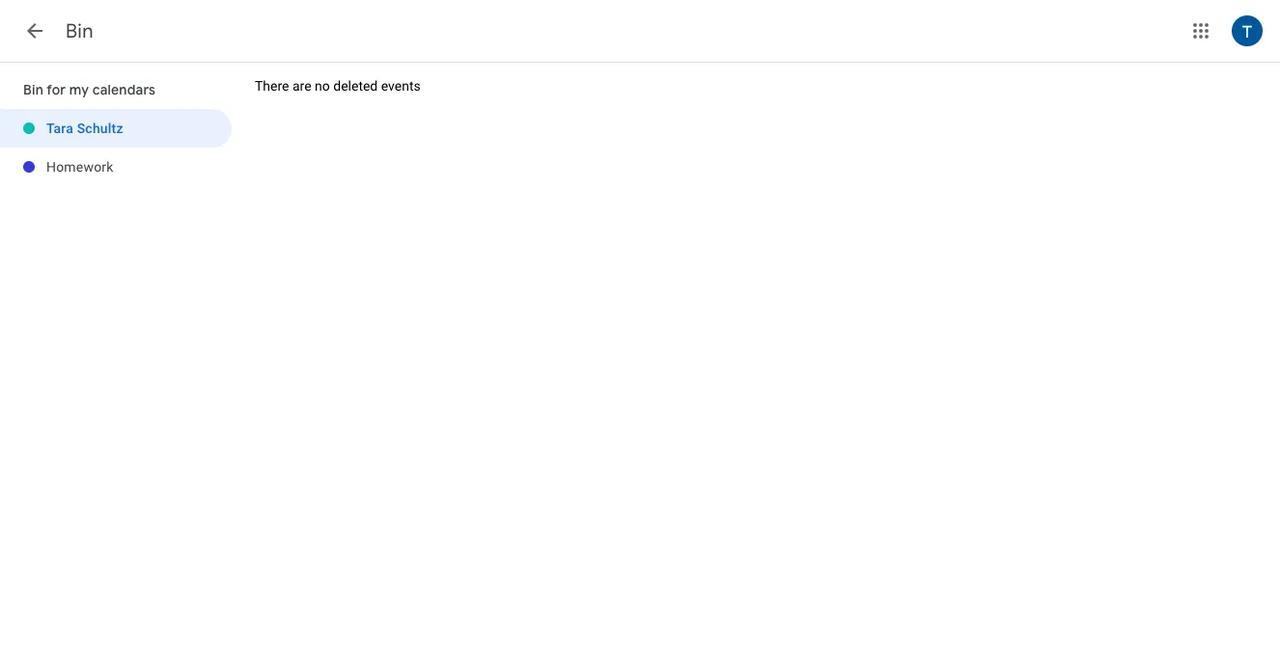 Task type: locate. For each thing, give the bounding box(es) containing it.
1 vertical spatial bin
[[23, 81, 44, 99]]

list containing tara schultz
[[0, 109, 232, 186]]

there
[[255, 78, 289, 94]]

0 vertical spatial bin
[[66, 19, 93, 43]]

list
[[0, 109, 232, 186]]

0 horizontal spatial bin
[[23, 81, 44, 99]]

my
[[69, 81, 89, 99]]

bin for bin for my calendars
[[23, 81, 44, 99]]

bin for bin
[[66, 19, 93, 43]]

homework link
[[0, 148, 232, 186]]

tara schultz
[[46, 121, 123, 136]]

events
[[381, 78, 421, 94]]

no
[[315, 78, 330, 94]]

bin left the for
[[23, 81, 44, 99]]

bin right go back image
[[66, 19, 93, 43]]

bin
[[66, 19, 93, 43], [23, 81, 44, 99]]

tara
[[46, 121, 73, 136]]

homework
[[46, 159, 114, 175]]

1 horizontal spatial bin
[[66, 19, 93, 43]]

go back image
[[23, 19, 46, 43]]

for
[[47, 81, 66, 99]]

schultz
[[77, 121, 123, 136]]



Task type: vqa. For each thing, say whether or not it's contained in the screenshot.
THERE
yes



Task type: describe. For each thing, give the bounding box(es) containing it.
deleted
[[333, 78, 378, 94]]

tara schultz link
[[0, 109, 232, 148]]

calendars
[[92, 81, 156, 99]]

there are no deleted events
[[255, 78, 421, 94]]

bin for my calendars
[[23, 81, 156, 99]]

tara schultz list item
[[0, 109, 232, 148]]

are
[[293, 78, 312, 94]]

bin heading
[[66, 19, 93, 43]]



